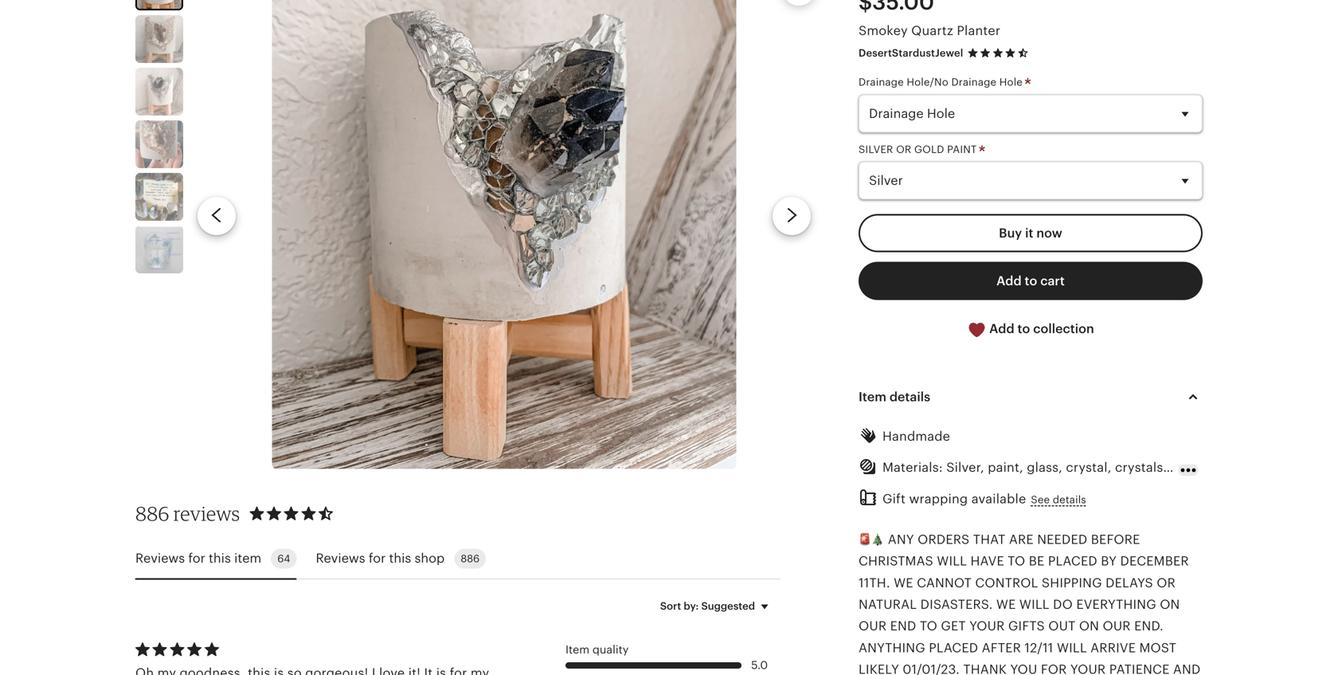 Task type: locate. For each thing, give the bounding box(es) containing it.
0 vertical spatial to
[[1008, 554, 1026, 568]]

quartz
[[912, 23, 954, 38]]

christmas
[[859, 554, 934, 568]]

on right out
[[1080, 619, 1100, 633]]

0 horizontal spatial we
[[894, 576, 914, 590]]

reviews down 886 reviews
[[135, 551, 185, 566]]

for for shop
[[369, 551, 386, 566]]

0 vertical spatial will
[[937, 554, 968, 568]]

for left shop
[[369, 551, 386, 566]]

gold
[[915, 143, 945, 155]]

item for item details
[[859, 390, 887, 404]]

everything
[[1077, 597, 1157, 612]]

sort by: suggested button
[[649, 589, 787, 623]]

1 horizontal spatial on
[[1161, 597, 1181, 612]]

2 for from the left
[[369, 551, 386, 566]]

to
[[1025, 274, 1038, 288], [1018, 322, 1031, 336]]

smokey quartz planter image 3 image
[[135, 68, 183, 116]]

1 vertical spatial or
[[1157, 576, 1176, 590]]

silver or gold paint
[[859, 143, 980, 155]]

to left collection
[[1018, 322, 1031, 336]]

hole
[[1000, 76, 1023, 88]]

item
[[859, 390, 887, 404], [566, 643, 590, 656]]

to for collection
[[1018, 322, 1031, 336]]

reviews right 64
[[316, 551, 366, 566]]

0 vertical spatial details
[[890, 390, 931, 404]]

0 horizontal spatial will
[[937, 554, 968, 568]]

1 vertical spatial add
[[990, 322, 1015, 336]]

placed up shipping
[[1049, 554, 1098, 568]]

or left 'gold'
[[897, 143, 912, 155]]

this left shop
[[389, 551, 411, 566]]

details right 'see'
[[1053, 494, 1087, 505]]

1 vertical spatial to
[[1018, 322, 1031, 336]]

we
[[894, 576, 914, 590], [997, 597, 1016, 612]]

1 horizontal spatial placed
[[1049, 554, 1098, 568]]

1 horizontal spatial your
[[1071, 662, 1106, 675]]

add for add to cart
[[997, 274, 1022, 288]]

orders
[[918, 532, 970, 547]]

1 vertical spatial placed
[[929, 641, 979, 655]]

0 horizontal spatial to
[[920, 619, 938, 633]]

our down natural at the bottom right of the page
[[859, 619, 887, 633]]

will up cannot
[[937, 554, 968, 568]]

01/01/23.
[[903, 662, 960, 675]]

1 vertical spatial 886
[[461, 553, 480, 565]]

add to collection
[[987, 322, 1095, 336]]

0 horizontal spatial this
[[209, 551, 231, 566]]

1 vertical spatial we
[[997, 597, 1016, 612]]

buy it now
[[999, 226, 1063, 240]]

smokey quartz planter
[[859, 23, 1001, 38]]

2 our from the left
[[1103, 619, 1131, 633]]

🚨🎄
[[859, 532, 885, 547]]

0 horizontal spatial drainage
[[859, 76, 904, 88]]

0 vertical spatial to
[[1025, 274, 1038, 288]]

0 horizontal spatial details
[[890, 390, 931, 404]]

0 vertical spatial item
[[859, 390, 887, 404]]

sort by: suggested
[[661, 600, 755, 612]]

paint
[[948, 143, 977, 155]]

drainage
[[859, 76, 904, 88], [952, 76, 997, 88]]

1 horizontal spatial or
[[1157, 576, 1176, 590]]

our down everything
[[1103, 619, 1131, 633]]

we down the christmas at the right of page
[[894, 576, 914, 590]]

0 vertical spatial add
[[997, 274, 1022, 288]]

2 vertical spatial will
[[1057, 641, 1088, 655]]

add
[[997, 274, 1022, 288], [990, 322, 1015, 336]]

on up end.
[[1161, 597, 1181, 612]]

1 horizontal spatial drainage
[[952, 76, 997, 88]]

delays
[[1106, 576, 1154, 590]]

item inside dropdown button
[[859, 390, 887, 404]]

886 right shop
[[461, 553, 480, 565]]

most
[[1140, 641, 1177, 655]]

any
[[888, 532, 915, 547]]

1 horizontal spatial this
[[389, 551, 411, 566]]

placed
[[1049, 554, 1098, 568], [929, 641, 979, 655]]

1 vertical spatial to
[[920, 619, 938, 633]]

add left cart
[[997, 274, 1022, 288]]

1 vertical spatial item
[[566, 643, 590, 656]]

you
[[1011, 662, 1038, 675]]

886 for 886 reviews
[[135, 502, 169, 525]]

we down control
[[997, 597, 1016, 612]]

0 horizontal spatial item
[[566, 643, 590, 656]]

1 drainage from the left
[[859, 76, 904, 88]]

likely
[[859, 662, 900, 675]]

1 horizontal spatial for
[[369, 551, 386, 566]]

end
[[891, 619, 917, 633]]

64
[[278, 553, 290, 565]]

2 drainage from the left
[[952, 76, 997, 88]]

buy it now button
[[859, 214, 1203, 252]]

0 vertical spatial placed
[[1049, 554, 1098, 568]]

smokey quartz planter image 1 image
[[272, 0, 737, 469]]

cart
[[1041, 274, 1065, 288]]

this left item
[[209, 551, 231, 566]]

1 vertical spatial your
[[1071, 662, 1106, 675]]

to left the get
[[920, 619, 938, 633]]

reviews for this shop
[[316, 551, 445, 566]]

our
[[859, 619, 887, 633], [1103, 619, 1131, 633]]

886 for 886
[[461, 553, 480, 565]]

that
[[974, 532, 1006, 547]]

by:
[[684, 600, 699, 612]]

1 horizontal spatial details
[[1053, 494, 1087, 505]]

to inside add to collection button
[[1018, 322, 1031, 336]]

0 horizontal spatial your
[[970, 619, 1005, 633]]

reviews for this item
[[135, 551, 262, 566]]

details up handmade
[[890, 390, 931, 404]]

smokey quartz planter image 5 image
[[135, 173, 183, 221]]

or down december
[[1157, 576, 1176, 590]]

2 reviews from the left
[[316, 551, 366, 566]]

this for item
[[209, 551, 231, 566]]

0 horizontal spatial or
[[897, 143, 912, 155]]

0 horizontal spatial 886
[[135, 502, 169, 525]]

1 horizontal spatial reviews
[[316, 551, 366, 566]]

item
[[234, 551, 262, 566]]

item details button
[[845, 378, 1218, 416]]

drainage down desertstardustjewel
[[859, 76, 904, 88]]

tab list
[[135, 539, 781, 580]]

for down 886 reviews
[[188, 551, 205, 566]]

0 horizontal spatial for
[[188, 551, 205, 566]]

will down out
[[1057, 641, 1088, 655]]

to inside add to cart button
[[1025, 274, 1038, 288]]

0 horizontal spatial reviews
[[135, 551, 185, 566]]

0 horizontal spatial on
[[1080, 619, 1100, 633]]

your
[[970, 619, 1005, 633], [1071, 662, 1106, 675]]

drainage left hole
[[952, 76, 997, 88]]

shop
[[415, 551, 445, 566]]

0 vertical spatial your
[[970, 619, 1005, 633]]

1 horizontal spatial will
[[1020, 597, 1050, 612]]

11th.
[[859, 576, 891, 590]]

886 left reviews
[[135, 502, 169, 525]]

886
[[135, 502, 169, 525], [461, 553, 480, 565]]

on
[[1161, 597, 1181, 612], [1080, 619, 1100, 633]]

be
[[1029, 554, 1045, 568]]

available
[[972, 492, 1027, 506]]

1 horizontal spatial our
[[1103, 619, 1131, 633]]

to left cart
[[1025, 274, 1038, 288]]

item left quality
[[566, 643, 590, 656]]

1 horizontal spatial 886
[[461, 553, 480, 565]]

1 reviews from the left
[[135, 551, 185, 566]]

needed
[[1038, 532, 1088, 547]]

or
[[897, 143, 912, 155], [1157, 576, 1176, 590]]

1 horizontal spatial we
[[997, 597, 1016, 612]]

your up after in the bottom right of the page
[[970, 619, 1005, 633]]

add to collection button
[[859, 310, 1203, 349]]

to
[[1008, 554, 1026, 568], [920, 619, 938, 633]]

0 horizontal spatial our
[[859, 619, 887, 633]]

add to cart
[[997, 274, 1065, 288]]

december
[[1121, 554, 1190, 568]]

1 this from the left
[[209, 551, 231, 566]]

see details link
[[1032, 492, 1087, 507]]

buy
[[999, 226, 1023, 240]]

item up handmade
[[859, 390, 887, 404]]

placed down the get
[[929, 641, 979, 655]]

886 reviews
[[135, 502, 240, 525]]

to left be
[[1008, 554, 1026, 568]]

control
[[976, 576, 1039, 590]]

suggested
[[702, 600, 755, 612]]

do
[[1054, 597, 1073, 612]]

natural
[[859, 597, 917, 612]]

1 horizontal spatial item
[[859, 390, 887, 404]]

details
[[890, 390, 931, 404], [1053, 494, 1087, 505]]

0 vertical spatial 886
[[135, 502, 169, 525]]

2 this from the left
[[389, 551, 411, 566]]

1 our from the left
[[859, 619, 887, 633]]

886 inside tab list
[[461, 553, 480, 565]]

1 for from the left
[[188, 551, 205, 566]]

will up gifts
[[1020, 597, 1050, 612]]

will
[[937, 554, 968, 568], [1020, 597, 1050, 612], [1057, 641, 1088, 655]]

for
[[188, 551, 205, 566], [369, 551, 386, 566]]

before
[[1092, 532, 1141, 547]]

have
[[971, 554, 1005, 568]]

wrapping
[[910, 492, 969, 506]]

1 vertical spatial details
[[1053, 494, 1087, 505]]

your down arrive
[[1071, 662, 1106, 675]]

add to cart button
[[859, 262, 1203, 300]]

add down add to cart button
[[990, 322, 1015, 336]]

this
[[209, 551, 231, 566], [389, 551, 411, 566]]



Task type: vqa. For each thing, say whether or not it's contained in the screenshot.
Gift wrapping available See details
yes



Task type: describe. For each thing, give the bounding box(es) containing it.
quality
[[593, 643, 629, 656]]

🚨🎄 any orders that are needed before christmas will have to be placed by december 11th. we cannot control shipping delays or natural disasters. we will do everything on our end to get your gifts out on our end. anything placed after 12/11 will arrive most likely 01/01/23. thank you for your patien
[[859, 532, 1201, 675]]

see
[[1032, 494, 1050, 505]]

smokey quartz planter image 6 image
[[135, 226, 183, 273]]

arrive
[[1091, 641, 1137, 655]]

planter
[[957, 23, 1001, 38]]

thank
[[964, 662, 1007, 675]]

reviews for reviews for this item
[[135, 551, 185, 566]]

cannot
[[917, 576, 972, 590]]

handmade
[[883, 429, 951, 443]]

it
[[1026, 226, 1034, 240]]

tab list containing reviews for this item
[[135, 539, 781, 580]]

item for item quality
[[566, 643, 590, 656]]

by
[[1102, 554, 1117, 568]]

details inside dropdown button
[[890, 390, 931, 404]]

smokey
[[859, 23, 908, 38]]

0 vertical spatial or
[[897, 143, 912, 155]]

reviews
[[174, 502, 240, 525]]

collection
[[1034, 322, 1095, 336]]

0 vertical spatial on
[[1161, 597, 1181, 612]]

item quality
[[566, 643, 629, 656]]

reviews for reviews for this shop
[[316, 551, 366, 566]]

12/11
[[1025, 641, 1054, 655]]

shipping
[[1042, 576, 1103, 590]]

out
[[1049, 619, 1076, 633]]

5.0
[[752, 659, 768, 672]]

gifts
[[1009, 619, 1045, 633]]

this for shop
[[389, 551, 411, 566]]

are
[[1010, 532, 1034, 547]]

now
[[1037, 226, 1063, 240]]

anything
[[859, 641, 926, 655]]

1 vertical spatial will
[[1020, 597, 1050, 612]]

1 horizontal spatial to
[[1008, 554, 1026, 568]]

smokey quartz planter image 4 image
[[135, 120, 183, 168]]

sort
[[661, 600, 682, 612]]

end.
[[1135, 619, 1164, 633]]

for for item
[[188, 551, 205, 566]]

or inside 🚨🎄 any orders that are needed before christmas will have to be placed by december 11th. we cannot control shipping delays or natural disasters. we will do everything on our end to get your gifts out on our end. anything placed after 12/11 will arrive most likely 01/01/23. thank you for your patien
[[1157, 576, 1176, 590]]

item details
[[859, 390, 931, 404]]

to for cart
[[1025, 274, 1038, 288]]

gift wrapping available see details
[[883, 492, 1087, 506]]

smokey quartz planter image 2 image
[[135, 15, 183, 63]]

disasters.
[[921, 597, 993, 612]]

2 horizontal spatial will
[[1057, 641, 1088, 655]]

hole/no
[[907, 76, 949, 88]]

desertstardustjewel link
[[859, 47, 964, 59]]

for
[[1041, 662, 1068, 675]]

0 horizontal spatial placed
[[929, 641, 979, 655]]

add for add to collection
[[990, 322, 1015, 336]]

1 vertical spatial on
[[1080, 619, 1100, 633]]

desertstardustjewel
[[859, 47, 964, 59]]

get
[[941, 619, 966, 633]]

gift
[[883, 492, 906, 506]]

0 vertical spatial we
[[894, 576, 914, 590]]

drainage hole/no drainage hole
[[859, 76, 1026, 88]]

details inside "gift wrapping available see details"
[[1053, 494, 1087, 505]]

after
[[982, 641, 1022, 655]]

silver
[[859, 143, 894, 155]]



